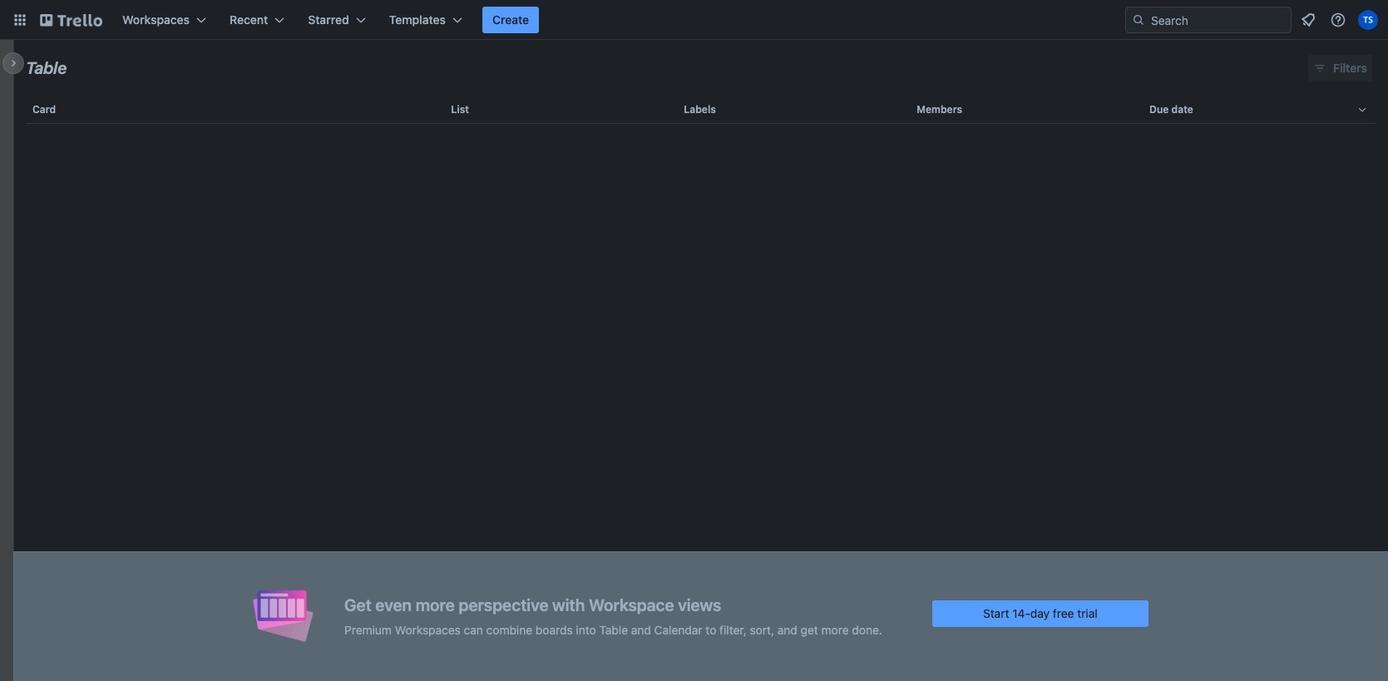 Task type: describe. For each thing, give the bounding box(es) containing it.
start 14-day free trial
[[983, 606, 1098, 620]]

get
[[344, 595, 372, 614]]

card button
[[26, 90, 445, 130]]

with
[[552, 595, 585, 614]]

primary element
[[0, 0, 1388, 40]]

Table text field
[[26, 52, 67, 84]]

members
[[917, 103, 963, 116]]

table inside get even more perspective with workspace views premium workspaces can combine boards into table and calendar to filter, sort, and get more done.
[[599, 623, 628, 637]]

open information menu image
[[1330, 12, 1347, 28]]

perspective
[[459, 595, 549, 614]]

0 vertical spatial more
[[416, 595, 455, 614]]

Search field
[[1146, 7, 1291, 32]]

start
[[983, 606, 1010, 620]]

2 and from the left
[[778, 623, 798, 637]]

due
[[1150, 103, 1169, 116]]

list button
[[445, 90, 677, 130]]

back to home image
[[40, 7, 102, 33]]

labels
[[684, 103, 716, 116]]

premium
[[344, 623, 392, 637]]

into
[[576, 623, 596, 637]]

list
[[451, 103, 469, 116]]

trial
[[1078, 606, 1098, 620]]

even
[[375, 595, 412, 614]]

recent button
[[220, 7, 295, 33]]

combine
[[486, 623, 533, 637]]

filter,
[[720, 623, 747, 637]]

get
[[801, 623, 818, 637]]

calendar
[[654, 623, 703, 637]]

get even more perspective with workspace views premium workspaces can combine boards into table and calendar to filter, sort, and get more done.
[[344, 595, 882, 637]]

starred
[[308, 12, 349, 27]]

to
[[706, 623, 717, 637]]

free
[[1053, 606, 1074, 620]]

create
[[493, 12, 529, 27]]

1 horizontal spatial more
[[822, 623, 849, 637]]

filters
[[1334, 61, 1368, 75]]



Task type: vqa. For each thing, say whether or not it's contained in the screenshot.
with
yes



Task type: locate. For each thing, give the bounding box(es) containing it.
0 vertical spatial workspaces
[[122, 12, 190, 27]]

row
[[26, 90, 1376, 130]]

create button
[[483, 7, 539, 33]]

0 notifications image
[[1299, 10, 1319, 30]]

14-
[[1013, 606, 1031, 620]]

date
[[1172, 103, 1194, 116]]

members button
[[910, 90, 1143, 130]]

and left get
[[778, 623, 798, 637]]

row containing card
[[26, 90, 1376, 130]]

day
[[1031, 606, 1050, 620]]

recent
[[230, 12, 268, 27]]

1 vertical spatial workspaces
[[395, 623, 461, 637]]

and
[[631, 623, 651, 637], [778, 623, 798, 637]]

more right even
[[416, 595, 455, 614]]

templates
[[389, 12, 446, 27]]

and down workspace
[[631, 623, 651, 637]]

workspaces inside get even more perspective with workspace views premium workspaces can combine boards into table and calendar to filter, sort, and get more done.
[[395, 623, 461, 637]]

sort,
[[750, 623, 775, 637]]

filters button
[[1309, 55, 1373, 82]]

card
[[32, 103, 56, 116]]

starred button
[[298, 7, 376, 33]]

table up card
[[26, 58, 67, 77]]

1 horizontal spatial workspaces
[[395, 623, 461, 637]]

workspaces inside 'dropdown button'
[[122, 12, 190, 27]]

workspaces button
[[112, 7, 216, 33]]

0 horizontal spatial workspaces
[[122, 12, 190, 27]]

due date
[[1150, 103, 1194, 116]]

table containing card
[[13, 90, 1388, 681]]

labels button
[[677, 90, 910, 130]]

workspace
[[589, 595, 674, 614]]

1 and from the left
[[631, 623, 651, 637]]

table
[[13, 90, 1388, 681]]

due date button
[[1143, 90, 1376, 130]]

row inside table
[[26, 90, 1376, 130]]

boards
[[536, 623, 573, 637]]

tara schultz (taraschultz7) image
[[1358, 10, 1378, 30]]

templates button
[[379, 7, 473, 33]]

workspaces
[[122, 12, 190, 27], [395, 623, 461, 637]]

views
[[678, 595, 722, 614]]

1 horizontal spatial table
[[599, 623, 628, 637]]

0 horizontal spatial and
[[631, 623, 651, 637]]

done.
[[852, 623, 882, 637]]

1 vertical spatial table
[[599, 623, 628, 637]]

1 vertical spatial more
[[822, 623, 849, 637]]

0 horizontal spatial table
[[26, 58, 67, 77]]

can
[[464, 623, 483, 637]]

start 14-day free trial link
[[932, 600, 1149, 627]]

0 vertical spatial table
[[26, 58, 67, 77]]

table right into
[[599, 623, 628, 637]]

search image
[[1132, 13, 1146, 27]]

0 horizontal spatial more
[[416, 595, 455, 614]]

more
[[416, 595, 455, 614], [822, 623, 849, 637]]

table
[[26, 58, 67, 77], [599, 623, 628, 637]]

1 horizontal spatial and
[[778, 623, 798, 637]]

more right get
[[822, 623, 849, 637]]



